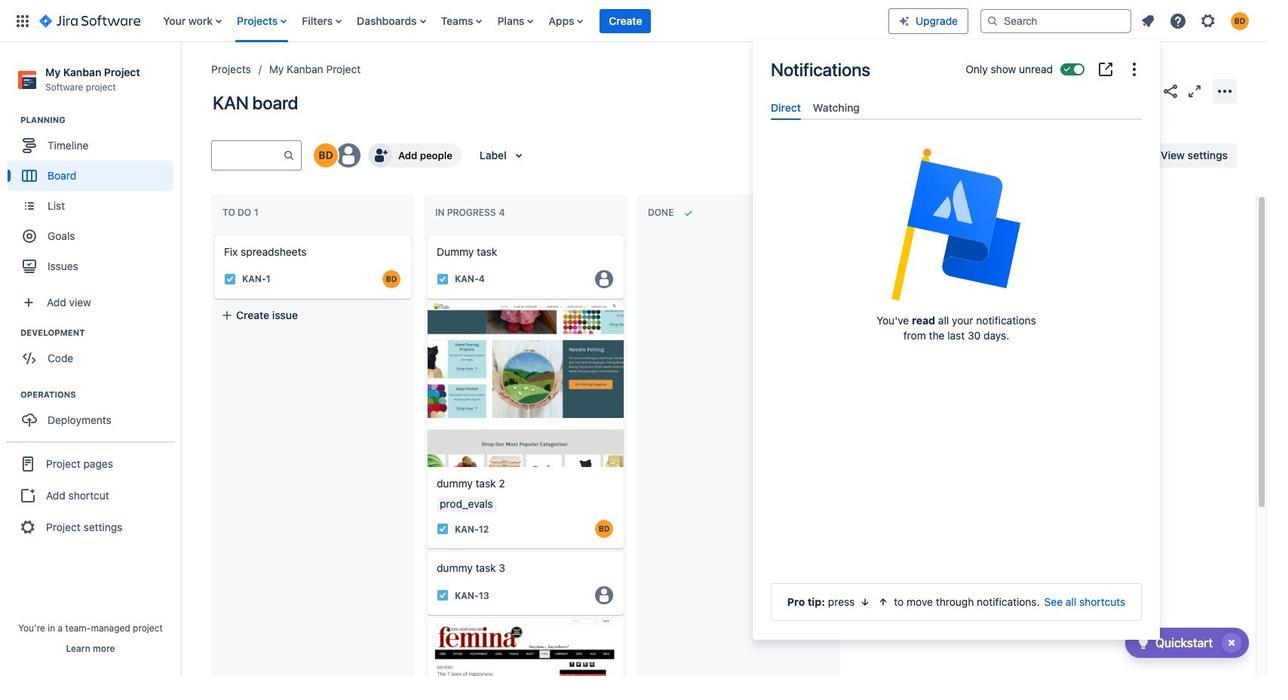 Task type: describe. For each thing, give the bounding box(es) containing it.
in progress element
[[435, 207, 508, 218]]

2 vertical spatial task image
[[437, 590, 449, 602]]

1 horizontal spatial list
[[1135, 7, 1259, 34]]

open notifications in a new tab image
[[1097, 60, 1115, 78]]

1 vertical spatial task image
[[437, 523, 449, 535]]

arrow down image
[[860, 596, 872, 608]]

operations image
[[2, 386, 20, 404]]

Search this board text field
[[212, 142, 283, 169]]

group for development icon
[[8, 327, 180, 378]]

create issue image
[[204, 225, 223, 243]]

sidebar navigation image
[[164, 60, 198, 91]]

dismiss quickstart image
[[1220, 631, 1244, 655]]

heading for development icon
[[20, 327, 180, 339]]

goal image
[[23, 230, 36, 243]]

0 horizontal spatial list
[[156, 0, 889, 42]]

settings image
[[1200, 12, 1218, 30]]

heading for operations image
[[20, 389, 180, 401]]

planning image
[[2, 111, 20, 129]]



Task type: locate. For each thing, give the bounding box(es) containing it.
enter full screen image
[[1186, 82, 1204, 100]]

2 heading from the top
[[20, 327, 180, 339]]

more image
[[1126, 60, 1144, 78]]

sidebar element
[[0, 42, 181, 676]]

None search field
[[981, 9, 1132, 33]]

heading for planning image at the left top of page
[[20, 114, 180, 126]]

banner
[[0, 0, 1268, 42]]

0 vertical spatial task image
[[224, 273, 236, 285]]

3 heading from the top
[[20, 389, 180, 401]]

development image
[[2, 324, 20, 342]]

import image
[[958, 146, 977, 164]]

dialog
[[753, 39, 1160, 640]]

group for operations image
[[8, 389, 180, 440]]

heading
[[20, 114, 180, 126], [20, 327, 180, 339], [20, 389, 180, 401]]

add people image
[[371, 146, 389, 164]]

0 vertical spatial heading
[[20, 114, 180, 126]]

1 heading from the top
[[20, 114, 180, 126]]

Search field
[[981, 9, 1132, 33]]

group
[[8, 114, 180, 286], [8, 327, 180, 378], [8, 389, 180, 440], [6, 442, 175, 549]]

2 vertical spatial heading
[[20, 389, 180, 401]]

search image
[[987, 15, 999, 27]]

create issue image
[[417, 225, 435, 243]]

list item
[[600, 0, 652, 42]]

help image
[[1170, 12, 1188, 30]]

star kan board image
[[1138, 82, 1156, 100]]

your profile and settings image
[[1231, 12, 1250, 30]]

jira software image
[[39, 12, 141, 30], [39, 12, 141, 30]]

primary element
[[9, 0, 889, 42]]

tab list
[[765, 95, 1148, 120]]

list
[[156, 0, 889, 42], [1135, 7, 1259, 34]]

to do element
[[223, 207, 262, 218]]

task image
[[437, 273, 449, 285]]

1 vertical spatial heading
[[20, 327, 180, 339]]

appswitcher icon image
[[14, 12, 32, 30]]

notifications image
[[1139, 12, 1157, 30]]

tab panel
[[765, 120, 1148, 134]]

group for planning image at the left top of page
[[8, 114, 180, 286]]

arrow up image
[[878, 596, 890, 608]]

more actions image
[[1216, 82, 1234, 100]]

task image
[[224, 273, 236, 285], [437, 523, 449, 535], [437, 590, 449, 602]]



Task type: vqa. For each thing, say whether or not it's contained in the screenshot.
DEVELOPMENT icon
yes



